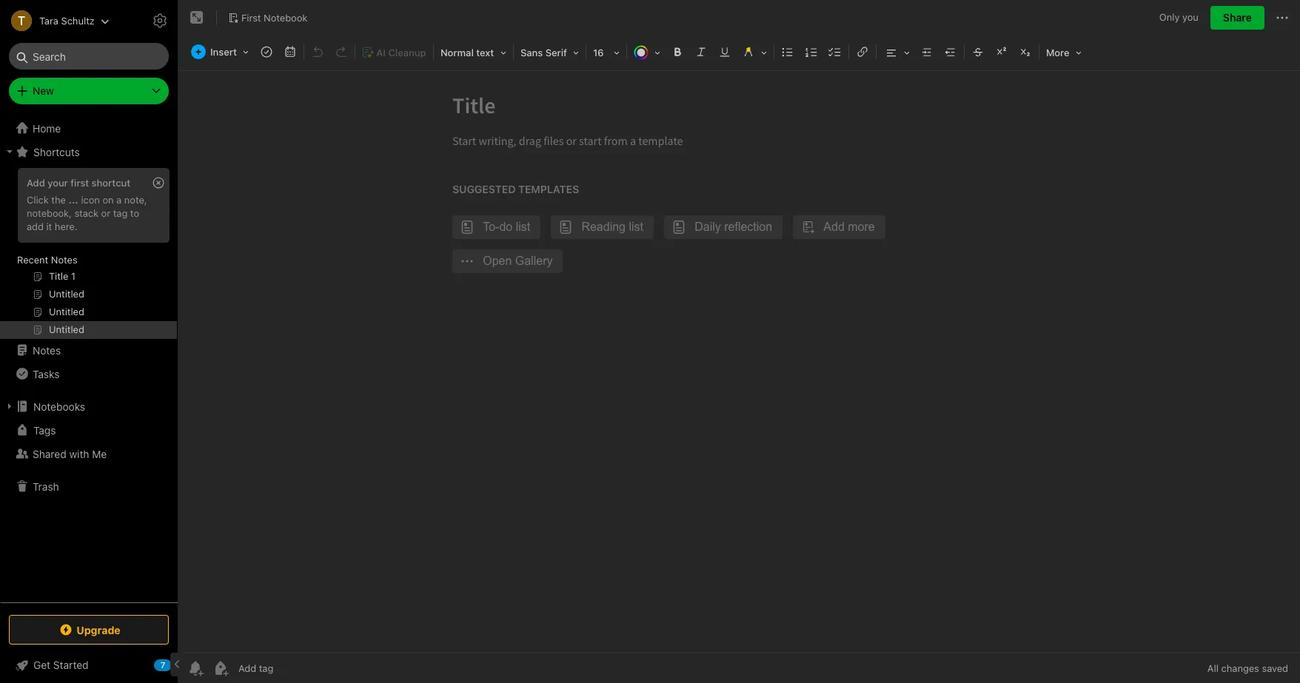 Task type: locate. For each thing, give the bounding box(es) containing it.
trash link
[[0, 475, 177, 498]]

add tag image
[[212, 660, 230, 678]]

bulleted list image
[[778, 41, 798, 62]]

shortcuts button
[[0, 140, 177, 164]]

indent image
[[917, 41, 938, 62]]

all changes saved
[[1208, 663, 1289, 675]]

strikethrough image
[[968, 41, 989, 62]]

7
[[161, 661, 165, 670]]

Account field
[[0, 6, 109, 36]]

the
[[51, 194, 66, 206]]

your
[[48, 177, 68, 189]]

Insert field
[[187, 41, 254, 62]]

add
[[27, 221, 44, 232]]

bold image
[[667, 41, 688, 62]]

on
[[103, 194, 114, 206]]

upgrade button
[[9, 615, 169, 645]]

tags
[[33, 424, 56, 437]]

task image
[[256, 41, 277, 62]]

serif
[[546, 47, 567, 59]]

recent notes
[[17, 254, 78, 266]]

checklist image
[[825, 41, 846, 62]]

insert
[[210, 46, 237, 58]]

sans serif
[[521, 47, 567, 59]]

new
[[33, 84, 54, 97]]

note,
[[124, 194, 147, 206]]

group containing add your first shortcut
[[0, 164, 177, 344]]

tree
[[0, 116, 178, 602]]

0 vertical spatial notes
[[51, 254, 78, 266]]

get started
[[33, 659, 89, 672]]

first notebook
[[241, 12, 308, 23]]

Add tag field
[[237, 662, 348, 675]]

sans
[[521, 47, 543, 59]]

More actions field
[[1274, 6, 1292, 30]]

group
[[0, 164, 177, 344]]

normal
[[441, 47, 474, 59]]

subscript image
[[1015, 41, 1036, 62]]

upgrade
[[76, 624, 121, 637]]

more
[[1047, 47, 1070, 59]]

trash
[[33, 480, 59, 493]]

share button
[[1211, 6, 1265, 30]]

notes up tasks
[[33, 344, 61, 357]]

icon
[[81, 194, 100, 206]]

text
[[476, 47, 494, 59]]

tree containing home
[[0, 116, 178, 602]]

Heading level field
[[435, 41, 512, 63]]

None search field
[[19, 43, 159, 70]]

normal text
[[441, 47, 494, 59]]

tags button
[[0, 418, 177, 442]]

expand notebooks image
[[4, 401, 16, 413]]

Alignment field
[[878, 41, 915, 63]]

16
[[593, 47, 604, 59]]

stack
[[74, 207, 99, 219]]

all
[[1208, 663, 1219, 675]]

1 vertical spatial notes
[[33, 344, 61, 357]]

click to collapse image
[[172, 656, 183, 674]]

notes right recent
[[51, 254, 78, 266]]

shared with me
[[33, 448, 107, 460]]

notebooks
[[33, 400, 85, 413]]

notes
[[51, 254, 78, 266], [33, 344, 61, 357]]

Font size field
[[588, 41, 625, 63]]

home link
[[0, 116, 178, 140]]

insert link image
[[852, 41, 873, 62]]

saved
[[1262, 663, 1289, 675]]

first
[[71, 177, 89, 189]]

tag
[[113, 207, 128, 219]]

More field
[[1041, 41, 1087, 63]]

add
[[27, 177, 45, 189]]



Task type: vqa. For each thing, say whether or not it's contained in the screenshot.
topmost Notes
yes



Task type: describe. For each thing, give the bounding box(es) containing it.
settings image
[[151, 12, 169, 30]]

superscript image
[[992, 41, 1012, 62]]

started
[[53, 659, 89, 672]]

or
[[101, 207, 110, 219]]

underline image
[[715, 41, 735, 62]]

first notebook button
[[223, 7, 313, 28]]

add your first shortcut
[[27, 177, 130, 189]]

click the ...
[[27, 194, 78, 206]]

calendar event image
[[280, 41, 301, 62]]

note window element
[[178, 0, 1301, 684]]

outdent image
[[941, 41, 961, 62]]

tasks button
[[0, 362, 177, 386]]

shared
[[33, 448, 66, 460]]

add a reminder image
[[187, 660, 204, 678]]

notebook,
[[27, 207, 72, 219]]

you
[[1183, 11, 1199, 23]]

only
[[1160, 11, 1180, 23]]

Highlight field
[[737, 41, 772, 63]]

Font color field
[[629, 41, 666, 63]]

home
[[33, 122, 61, 134]]

click
[[27, 194, 49, 206]]

recent
[[17, 254, 48, 266]]

only you
[[1160, 11, 1199, 23]]

...
[[69, 194, 78, 206]]

tasks
[[33, 368, 60, 380]]

a
[[116, 194, 122, 206]]

first
[[241, 12, 261, 23]]

Note Editor text field
[[178, 71, 1301, 653]]

shortcut
[[92, 177, 130, 189]]

icon on a note, notebook, stack or tag to add it here.
[[27, 194, 147, 232]]

Font family field
[[515, 41, 584, 63]]

me
[[92, 448, 107, 460]]

Help and Learning task checklist field
[[0, 654, 178, 678]]

tara
[[39, 14, 58, 26]]

with
[[69, 448, 89, 460]]

more actions image
[[1274, 9, 1292, 27]]

italic image
[[691, 41, 712, 62]]

new button
[[9, 78, 169, 104]]

it
[[46, 221, 52, 232]]

notes link
[[0, 338, 177, 362]]

here.
[[55, 221, 77, 232]]

shortcuts
[[33, 146, 80, 158]]

expand note image
[[188, 9, 206, 27]]

tara schultz
[[39, 14, 95, 26]]

shared with me link
[[0, 442, 177, 466]]

get
[[33, 659, 50, 672]]

share
[[1224, 11, 1252, 24]]

numbered list image
[[801, 41, 822, 62]]

notebook
[[264, 12, 308, 23]]

notebooks link
[[0, 395, 177, 418]]

changes
[[1222, 663, 1260, 675]]

schultz
[[61, 14, 95, 26]]

Search text field
[[19, 43, 159, 70]]

group inside tree
[[0, 164, 177, 344]]

to
[[130, 207, 139, 219]]



